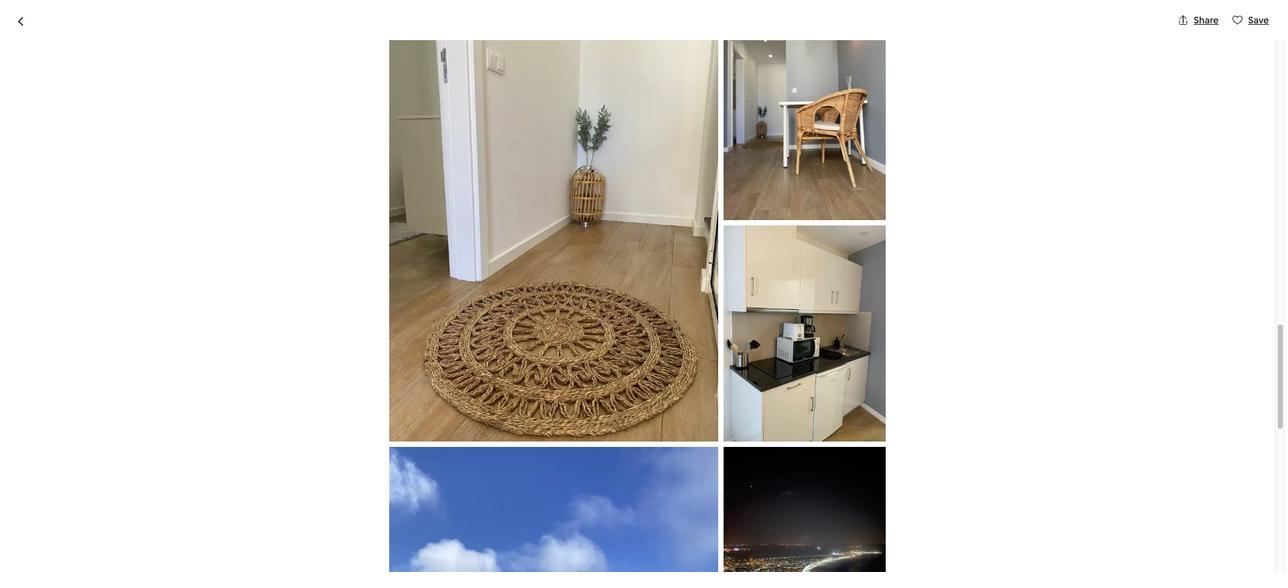 Task type: describe. For each thing, give the bounding box(es) containing it.
1 horizontal spatial in
[[473, 68, 488, 91]]

$700 aud $626 aud total before taxes
[[779, 444, 922, 476]]

before
[[803, 464, 832, 476]]

week
[[623, 21, 647, 33]]

total
[[779, 464, 801, 476]]

any week button
[[592, 11, 658, 43]]

by
[[344, 518, 357, 532]]

guests
[[689, 21, 718, 33]]

1 1 from the left
[[371, 448, 375, 462]]

lovely studio/apartment in sítio da nazaré 2 image 4 image
[[830, 106, 1013, 256]]

12/17/2023
[[787, 509, 834, 521]]

anywhere button
[[520, 11, 593, 43]]

lovely studio/apartment in sítio da nazaré 2
[[262, 68, 627, 91]]

·
[[400, 448, 402, 462]]

entire
[[262, 427, 302, 446]]

nazaré
[[556, 68, 613, 91]]

dialog containing share
[[0, 0, 1285, 573]]

hosted
[[305, 518, 342, 532]]

da
[[531, 68, 552, 91]]

share button
[[1172, 9, 1224, 31]]

hosted by daniela
[[305, 518, 397, 532]]

2 1 from the left
[[405, 448, 409, 462]]

lovely studio/apartment in sítio da nazaré 2 image 1 image
[[262, 106, 638, 407]]

any week
[[604, 21, 647, 33]]

lovely studio/apartment in sítio da nazaré 2 image 3 image
[[643, 262, 825, 407]]

any
[[604, 21, 621, 33]]

entire rental unit in nazaré, portugal 1 bed · 1 bath
[[262, 427, 504, 462]]

save button
[[1227, 9, 1274, 31]]

portugal
[[446, 427, 504, 446]]



Task type: locate. For each thing, give the bounding box(es) containing it.
12/17/2023 button
[[779, 492, 995, 529]]

sítio
[[491, 68, 528, 91]]

add guests button
[[657, 11, 755, 43]]

lovely studio/apartment in sítio da nazaré 2 image 2 image
[[643, 106, 825, 256]]

taxes
[[834, 464, 857, 476]]

1 right ·
[[405, 448, 409, 462]]

in left sítio
[[473, 68, 488, 91]]

nazaré,
[[392, 427, 443, 446]]

save
[[1248, 14, 1269, 26]]

none search field containing anywhere
[[520, 11, 755, 43]]

bed
[[378, 448, 397, 462]]

listing image 11 image
[[724, 4, 886, 221], [724, 4, 886, 221]]

lovely studio/apartment in sítio da nazaré 2 image 5 image
[[830, 262, 1013, 407]]

$626 aud
[[853, 444, 922, 463]]

1 left bed
[[371, 448, 375, 462]]

in up bed
[[377, 427, 389, 446]]

rental
[[305, 427, 345, 446]]

listing image 10 image
[[389, 4, 718, 442], [389, 4, 718, 442]]

daniela
[[359, 518, 397, 532]]

bath
[[411, 448, 434, 462]]

lovely
[[262, 68, 315, 91]]

share
[[1194, 14, 1219, 26]]

2
[[617, 68, 627, 91]]

in inside entire rental unit in nazaré, portugal 1 bed · 1 bath
[[377, 427, 389, 446]]

add
[[669, 21, 687, 33]]

in
[[473, 68, 488, 91], [377, 427, 389, 446]]

1
[[371, 448, 375, 462], [405, 448, 409, 462]]

0 vertical spatial in
[[473, 68, 488, 91]]

add guests
[[669, 21, 718, 33]]

listing image 12 image
[[724, 226, 886, 442], [724, 226, 886, 442]]

0 horizontal spatial 1
[[371, 448, 375, 462]]

0 horizontal spatial in
[[377, 427, 389, 446]]

anywhere
[[536, 21, 581, 33]]

None search field
[[520, 11, 755, 43]]

listing image 13 image
[[389, 448, 718, 573], [389, 448, 718, 573]]

studio/apartment
[[318, 68, 470, 91]]

unit
[[348, 427, 374, 446]]

1 vertical spatial in
[[377, 427, 389, 446]]

1 horizontal spatial 1
[[405, 448, 409, 462]]

$700 aud
[[779, 444, 849, 463]]

listing image 14 image
[[724, 448, 886, 573], [724, 448, 886, 573]]

dialog
[[0, 0, 1285, 573]]



Task type: vqa. For each thing, say whether or not it's contained in the screenshot.
this
no



